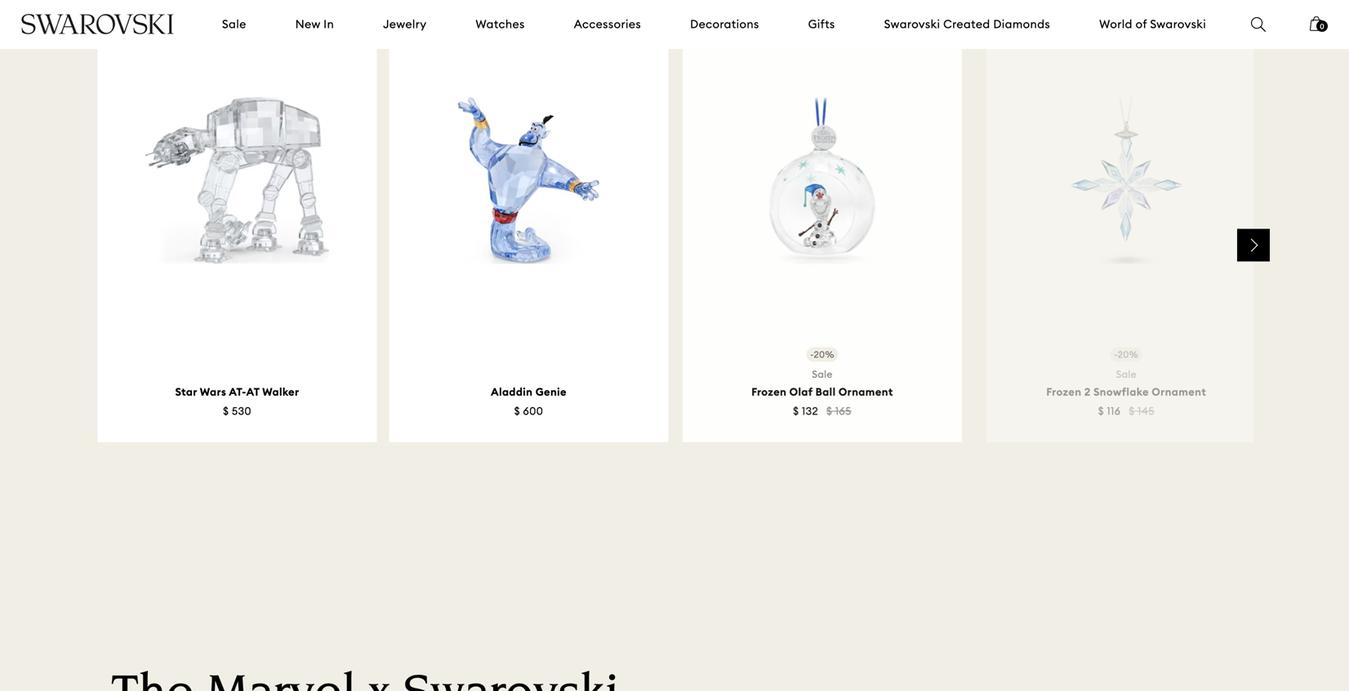 Task type: vqa. For each thing, say whether or not it's contained in the screenshot.
left -
yes



Task type: describe. For each thing, give the bounding box(es) containing it.
of
[[1136, 17, 1147, 31]]

2
[[1082, 386, 1088, 399]]

decorations link
[[690, 16, 759, 32]]

-20% sale frozen 2 snowflake ornament $ 116 $ 145
[[1044, 349, 1204, 418]]

decorations
[[690, 17, 759, 31]]

world
[[1099, 17, 1133, 31]]

genie
[[536, 386, 567, 399]]

world of swarovski
[[1099, 17, 1206, 31]]

next image
[[1237, 229, 1270, 262]]

ornament for $ 145
[[1149, 386, 1204, 399]]

$ 145
[[1127, 405, 1152, 418]]

at-
[[229, 386, 246, 399]]

$ 132
[[792, 405, 817, 418]]

wars
[[200, 386, 226, 399]]

new in
[[295, 17, 334, 31]]

jewelry link
[[383, 16, 427, 32]]

swarovski created diamonds
[[884, 17, 1050, 31]]

0 horizontal spatial sale
[[222, 17, 246, 31]]

frozen for frozen 2 snowflake ornament
[[1044, 386, 1079, 399]]

product slide element
[[96, 48, 1266, 442]]

snowflake
[[1091, 386, 1147, 399]]

20% for snowflake
[[1116, 349, 1136, 361]]

$ 600
[[514, 405, 543, 418]]

new in link
[[295, 16, 334, 32]]

gifts link
[[808, 16, 835, 32]]

watches
[[476, 17, 525, 31]]

ball
[[814, 386, 835, 399]]

swarovski created diamonds link
[[884, 16, 1050, 32]]

$ 116
[[1096, 405, 1118, 418]]

0 link
[[1310, 15, 1328, 42]]

world of swarovski link
[[1099, 16, 1206, 32]]

accessories link
[[574, 16, 641, 32]]

20% for ball
[[813, 349, 833, 361]]

in
[[324, 17, 334, 31]]

new
[[295, 17, 320, 31]]



Task type: locate. For each thing, give the bounding box(es) containing it.
1 horizontal spatial swarovski
[[1150, 17, 1206, 31]]

at
[[246, 386, 260, 399]]

star
[[175, 386, 197, 399]]

- up "snowflake"
[[1112, 349, 1116, 361]]

sale inside "-20% sale frozen olaf ball ornament $ 132 $ 165"
[[811, 368, 832, 381]]

watches link
[[476, 16, 525, 32]]

-20% sale frozen olaf ball ornament $ 132 $ 165
[[750, 349, 892, 418]]

1 20% from the left
[[813, 349, 833, 361]]

0 horizontal spatial ornament
[[838, 386, 892, 399]]

frozen inside -20% sale frozen 2 snowflake ornament $ 116 $ 145
[[1044, 386, 1079, 399]]

-
[[809, 349, 813, 361], [1112, 349, 1116, 361]]

aladdin
[[491, 386, 533, 399]]

1 swarovski from the left
[[884, 17, 940, 31]]

cart-mobile image image
[[1310, 16, 1323, 31]]

frozen left 2
[[1044, 386, 1079, 399]]

swarovski inside "link"
[[1150, 17, 1206, 31]]

ornament inside -20% sale frozen 2 snowflake ornament $ 116 $ 145
[[1149, 386, 1204, 399]]

sale for frozen 2 snowflake ornament
[[1114, 368, 1134, 381]]

olaf
[[788, 386, 812, 399]]

- up olaf
[[809, 349, 813, 361]]

2 - from the left
[[1112, 349, 1116, 361]]

ornament up $ 145
[[1149, 386, 1204, 399]]

sale inside -20% sale frozen 2 snowflake ornament $ 116 $ 145
[[1114, 368, 1134, 381]]

sale up ball
[[811, 368, 832, 381]]

walker
[[262, 386, 299, 399]]

1 - from the left
[[809, 349, 813, 361]]

sale up "snowflake"
[[1114, 368, 1134, 381]]

ornament for $ 165
[[838, 386, 892, 399]]

sale
[[222, 17, 246, 31], [811, 368, 832, 381], [1114, 368, 1134, 381]]

region containing star wars at-at walker
[[96, 48, 1270, 442]]

20% inside -20% sale frozen 2 snowflake ornament $ 116 $ 145
[[1116, 349, 1136, 361]]

1 horizontal spatial frozen
[[1044, 386, 1079, 399]]

frozen left olaf
[[750, 386, 786, 399]]

frozen inside "-20% sale frozen olaf ball ornament $ 132 $ 165"
[[750, 386, 786, 399]]

ornament inside "-20% sale frozen olaf ball ornament $ 132 $ 165"
[[838, 386, 892, 399]]

swarovski left created
[[884, 17, 940, 31]]

0 horizontal spatial frozen
[[750, 386, 786, 399]]

search image image
[[1251, 17, 1266, 32]]

2 horizontal spatial sale
[[1114, 368, 1134, 381]]

swarovski right of
[[1150, 17, 1206, 31]]

- inside -20% sale frozen 2 snowflake ornament $ 116 $ 145
[[1112, 349, 1116, 361]]

frozen
[[750, 386, 786, 399], [1044, 386, 1079, 399]]

- for snowflake
[[1112, 349, 1116, 361]]

swarovski image
[[20, 14, 175, 34]]

ornament up $ 165
[[838, 386, 892, 399]]

1 ornament from the left
[[838, 386, 892, 399]]

0
[[1320, 22, 1324, 31]]

20% up ball
[[813, 349, 833, 361]]

aladdin genie $ 600
[[491, 386, 567, 418]]

0 horizontal spatial -
[[809, 349, 813, 361]]

$ 530
[[223, 405, 251, 418]]

1 horizontal spatial ornament
[[1149, 386, 1204, 399]]

2 frozen from the left
[[1044, 386, 1079, 399]]

swarovski
[[884, 17, 940, 31], [1150, 17, 1206, 31]]

sale for frozen olaf ball ornament
[[811, 368, 832, 381]]

ornament
[[838, 386, 892, 399], [1149, 386, 1204, 399]]

2 swarovski from the left
[[1150, 17, 1206, 31]]

0 horizontal spatial swarovski
[[884, 17, 940, 31]]

region
[[96, 48, 1270, 442]]

20% up "snowflake"
[[1116, 349, 1136, 361]]

sale link
[[222, 16, 246, 32]]

accessories
[[574, 17, 641, 31]]

star wars at-at walker $ 530
[[175, 386, 299, 418]]

2 ornament from the left
[[1149, 386, 1204, 399]]

- for ball
[[809, 349, 813, 361]]

1 frozen from the left
[[750, 386, 786, 399]]

1 horizontal spatial sale
[[811, 368, 832, 381]]

frozen for frozen olaf ball ornament
[[750, 386, 786, 399]]

20%
[[813, 349, 833, 361], [1116, 349, 1136, 361]]

2 20% from the left
[[1116, 349, 1136, 361]]

$ 165
[[826, 405, 851, 418]]

diamonds
[[993, 17, 1050, 31]]

- inside "-20% sale frozen olaf ball ornament $ 132 $ 165"
[[809, 349, 813, 361]]

sale left the new
[[222, 17, 246, 31]]

created
[[943, 17, 990, 31]]

gifts
[[808, 17, 835, 31]]

0 horizontal spatial 20%
[[813, 349, 833, 361]]

jewelry
[[383, 17, 427, 31]]

1 horizontal spatial 20%
[[1116, 349, 1136, 361]]

20% inside "-20% sale frozen olaf ball ornament $ 132 $ 165"
[[813, 349, 833, 361]]

1 horizontal spatial -
[[1112, 349, 1116, 361]]



